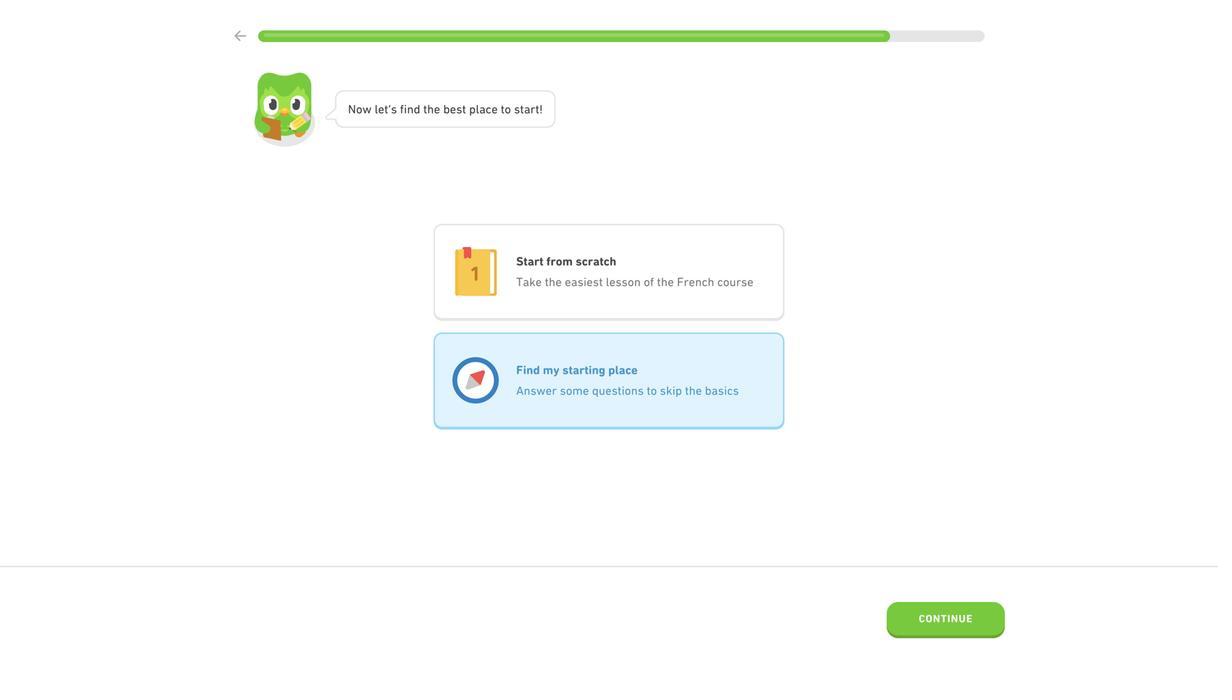 Task type: locate. For each thing, give the bounding box(es) containing it.
a right the p
[[479, 102, 486, 116]]

the right of
[[657, 275, 674, 289]]

1 o from the left
[[356, 102, 363, 116]]

none radio containing start from scratch
[[434, 224, 785, 321]]

!
[[540, 102, 543, 116]]

place
[[609, 363, 638, 378]]

0 horizontal spatial the
[[545, 275, 562, 289]]

0 horizontal spatial o
[[356, 102, 363, 116]]

w
[[363, 102, 372, 116]]

2 s from the left
[[456, 102, 462, 116]]

o left '
[[356, 102, 363, 116]]

None radio
[[434, 333, 785, 430]]

e
[[378, 102, 385, 116], [434, 102, 440, 116], [450, 102, 456, 116], [492, 102, 498, 116]]

1 t from the left
[[385, 102, 388, 116]]

0 horizontal spatial l
[[375, 102, 378, 116]]

course
[[718, 275, 754, 289]]

1 horizontal spatial l
[[476, 102, 479, 116]]

i
[[404, 102, 407, 116]]

s
[[391, 102, 397, 116], [456, 102, 462, 116], [514, 102, 520, 116]]

progress bar
[[258, 30, 985, 42]]

e left '
[[378, 102, 385, 116]]

2 l from the left
[[476, 102, 479, 116]]

l
[[375, 102, 378, 116], [476, 102, 479, 116]]

starting
[[563, 363, 606, 378]]

take
[[516, 275, 542, 289]]

e left b
[[434, 102, 440, 116]]

some
[[560, 384, 589, 398]]

t
[[385, 102, 388, 116], [423, 102, 427, 116], [462, 102, 466, 116], [501, 102, 505, 116], [520, 102, 524, 116], [536, 102, 540, 116]]

the down "from"
[[545, 275, 562, 289]]

a
[[479, 102, 486, 116], [524, 102, 531, 116]]

o right c
[[505, 102, 511, 116]]

questions
[[592, 384, 644, 398]]

e left the p
[[450, 102, 456, 116]]

s left r
[[514, 102, 520, 116]]

1 horizontal spatial s
[[456, 102, 462, 116]]

o
[[356, 102, 363, 116], [505, 102, 511, 116]]

answer
[[516, 384, 557, 398]]

0 horizontal spatial s
[[391, 102, 397, 116]]

h
[[427, 102, 434, 116]]

l left c
[[476, 102, 479, 116]]

1 l from the left
[[375, 102, 378, 116]]

2 e from the left
[[434, 102, 440, 116]]

None radio
[[434, 224, 785, 321]]

of
[[644, 275, 654, 289]]

e right the p
[[492, 102, 498, 116]]

2 o from the left
[[505, 102, 511, 116]]

n o w l e t ' s f i n d t h e b e s t
[[348, 102, 466, 116]]

s right b
[[456, 102, 462, 116]]

1 horizontal spatial o
[[505, 102, 511, 116]]

s left f
[[391, 102, 397, 116]]

1 horizontal spatial a
[[524, 102, 531, 116]]

2 t from the left
[[423, 102, 427, 116]]

r
[[531, 102, 536, 116]]

2 horizontal spatial s
[[514, 102, 520, 116]]

the
[[545, 275, 562, 289], [657, 275, 674, 289], [685, 384, 702, 398]]

none radio containing find my starting place
[[434, 333, 785, 430]]

continue button
[[887, 603, 1005, 639]]

1 s from the left
[[391, 102, 397, 116]]

2 a from the left
[[524, 102, 531, 116]]

scratch
[[576, 255, 617, 269]]

1 horizontal spatial the
[[657, 275, 674, 289]]

the right skip
[[685, 384, 702, 398]]

o for t
[[505, 102, 511, 116]]

3 s from the left
[[514, 102, 520, 116]]

a left !
[[524, 102, 531, 116]]

l right w at the left
[[375, 102, 378, 116]]

6 t from the left
[[536, 102, 540, 116]]

0 horizontal spatial a
[[479, 102, 486, 116]]

2 horizontal spatial the
[[685, 384, 702, 398]]



Task type: describe. For each thing, give the bounding box(es) containing it.
to
[[647, 384, 657, 398]]

'
[[388, 102, 391, 116]]

my
[[543, 363, 560, 378]]

continue
[[919, 613, 973, 626]]

n
[[407, 102, 414, 116]]

from
[[547, 255, 573, 269]]

3 t from the left
[[462, 102, 466, 116]]

start
[[516, 255, 544, 269]]

1 e from the left
[[378, 102, 385, 116]]

4 t from the left
[[501, 102, 505, 116]]

p l a c e
[[469, 102, 498, 116]]

find my starting place answer some questions to skip the basics
[[516, 363, 739, 398]]

french
[[677, 275, 715, 289]]

b
[[443, 102, 450, 116]]

o for n
[[356, 102, 363, 116]]

the inside find my starting place answer some questions to skip the basics
[[685, 384, 702, 398]]

c
[[486, 102, 492, 116]]

1 a from the left
[[479, 102, 486, 116]]

4 e from the left
[[492, 102, 498, 116]]

skip
[[660, 384, 682, 398]]

d
[[414, 102, 420, 116]]

basics
[[705, 384, 739, 398]]

find
[[516, 363, 540, 378]]

start from scratch take the easiest lesson of the french course
[[516, 255, 754, 289]]

3 e from the left
[[450, 102, 456, 116]]

easiest
[[565, 275, 603, 289]]

5 t from the left
[[520, 102, 524, 116]]

p
[[469, 102, 476, 116]]

t o s t a r t !
[[501, 102, 543, 116]]

lesson
[[606, 275, 641, 289]]

n
[[348, 102, 356, 116]]

f
[[400, 102, 404, 116]]



Task type: vqa. For each thing, say whether or not it's contained in the screenshot.
the my
yes



